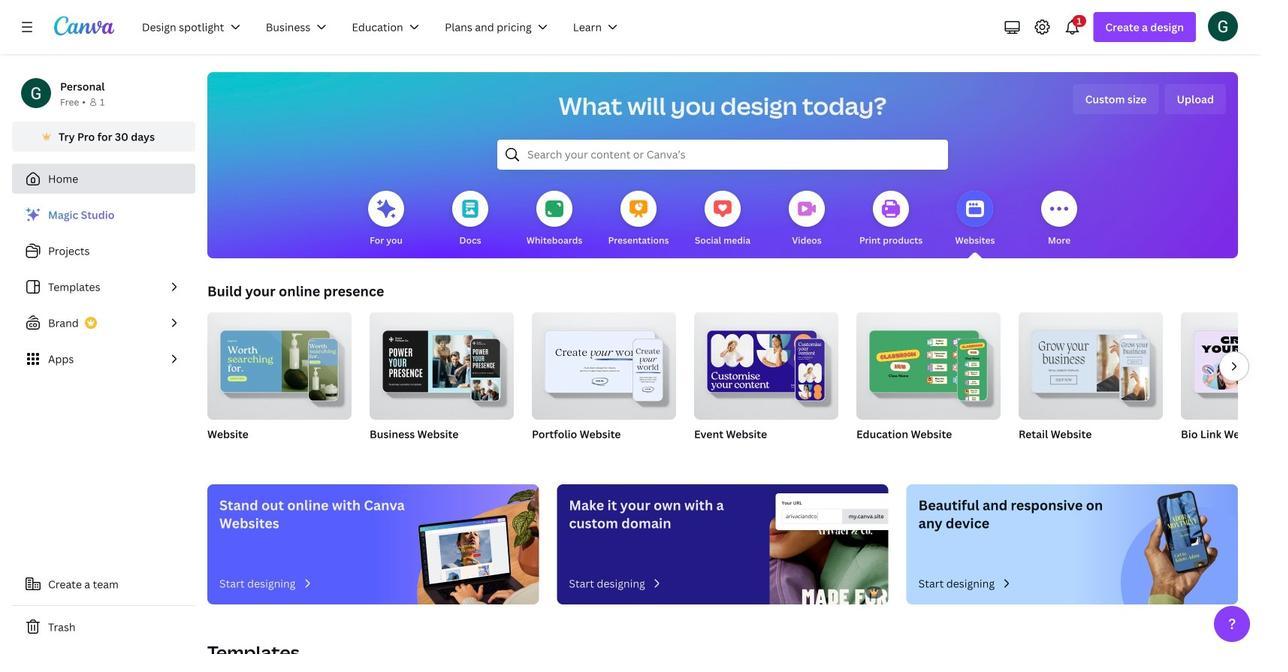 Task type: locate. For each thing, give the bounding box(es) containing it.
Search search field
[[528, 141, 918, 169]]

list
[[12, 200, 195, 374]]

None search field
[[498, 140, 948, 170]]

top level navigation element
[[132, 12, 634, 42]]

greg robinson image
[[1209, 11, 1239, 41]]

group
[[207, 312, 352, 461], [207, 312, 352, 420], [370, 312, 514, 461], [370, 312, 514, 420], [532, 312, 676, 461], [532, 312, 676, 420], [694, 312, 839, 461], [694, 312, 839, 420], [857, 312, 1001, 461], [857, 312, 1001, 420], [1019, 312, 1163, 461], [1181, 312, 1263, 461]]



Task type: vqa. For each thing, say whether or not it's contained in the screenshot.
Blue Minimalist Creative Business Plan Presentation (16:9) "group"
no



